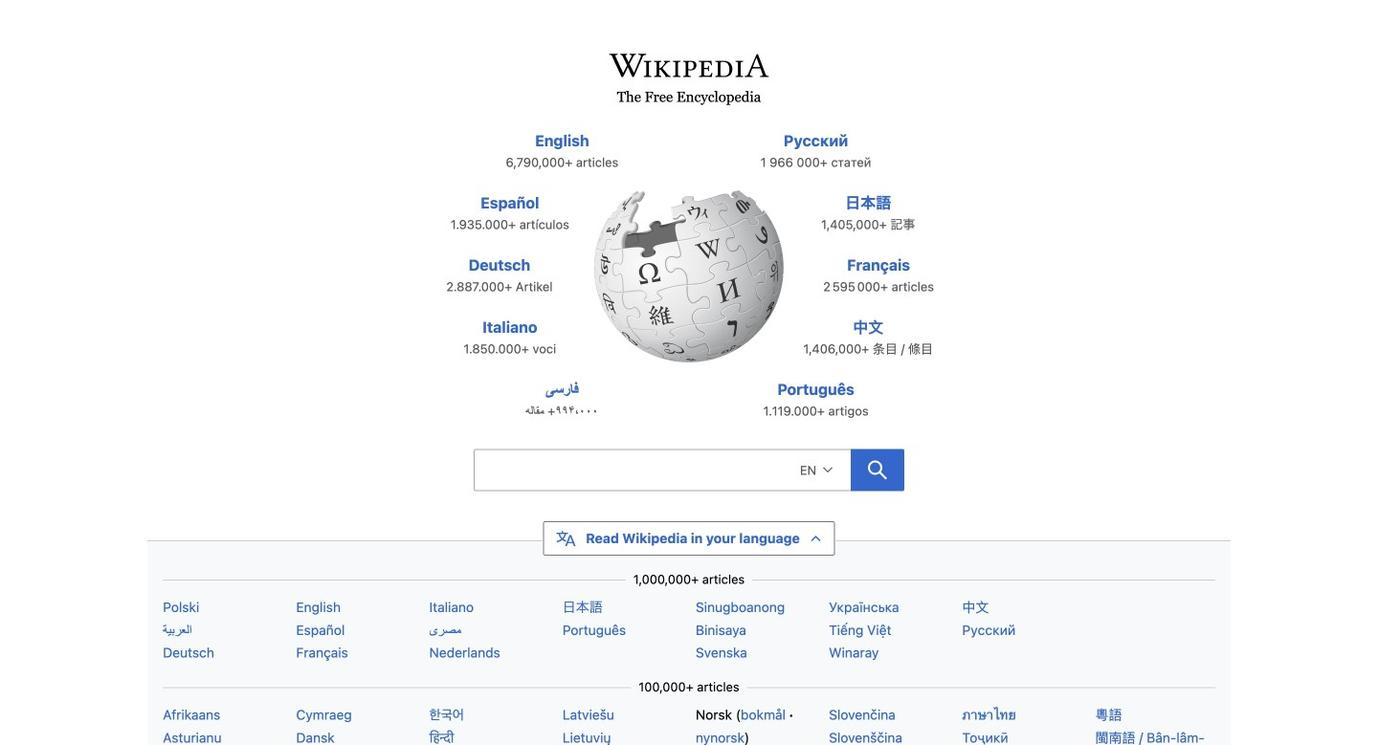 Task type: describe. For each thing, give the bounding box(es) containing it.
all languages element
[[12, 522, 1366, 746]]



Task type: locate. For each thing, give the bounding box(es) containing it.
top languages element
[[425, 129, 954, 440]]

None search field
[[431, 444, 948, 503], [474, 450, 851, 492], [431, 444, 948, 503], [474, 450, 851, 492]]



Task type: vqa. For each thing, say whether or not it's contained in the screenshot.
Other projects element
no



